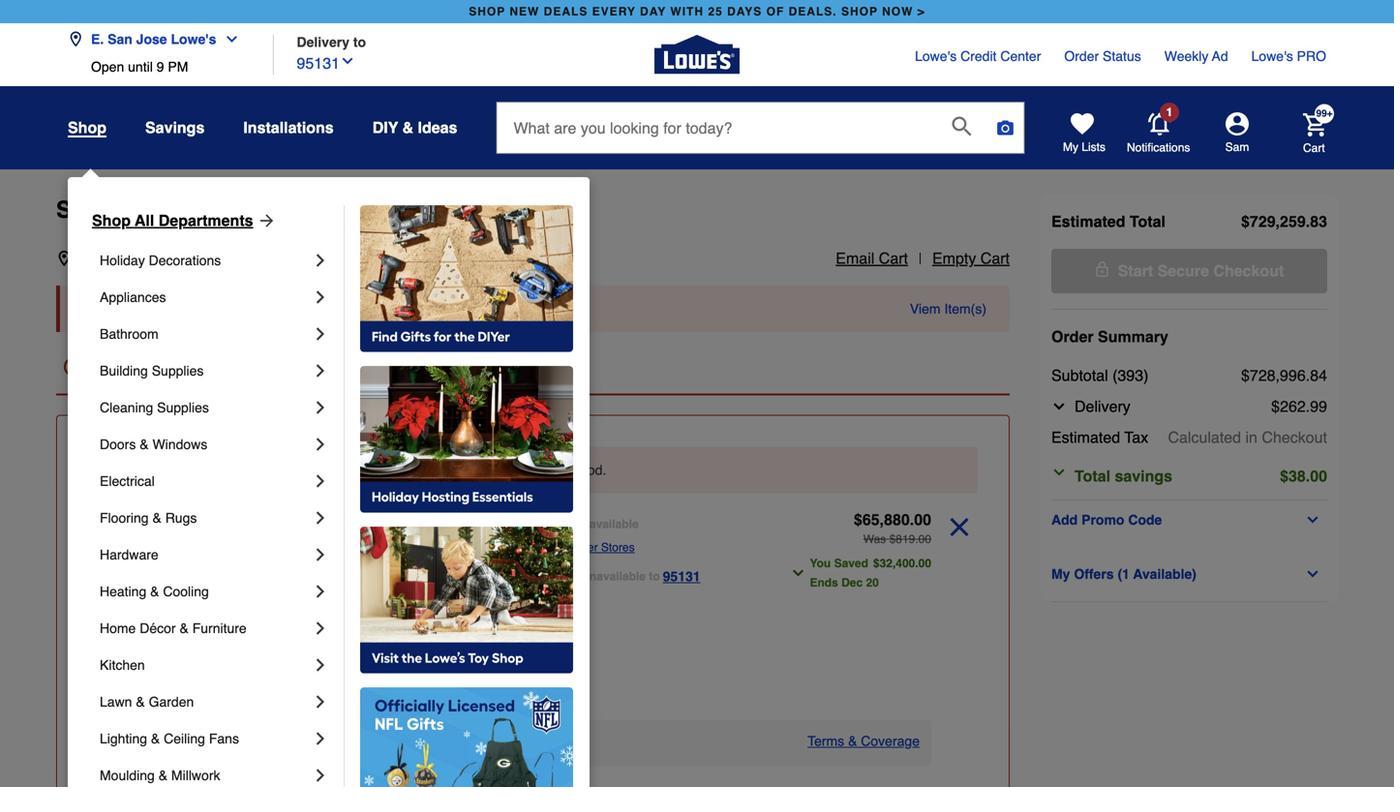 Task type: locate. For each thing, give the bounding box(es) containing it.
lowe's up pm
[[171, 31, 216, 47]]

1 horizontal spatial 95131 button
[[663, 565, 701, 588]]

finish)
[[336, 571, 377, 587]]

1 chevron right image from the top
[[311, 251, 330, 270]]

method.
[[558, 463, 607, 478]]

checkout inside button
[[1214, 262, 1285, 280]]

deals.
[[789, 5, 838, 18]]

shop button
[[68, 118, 107, 138]]

cooling
[[163, 584, 209, 600]]

1 vertical spatial delivery
[[505, 463, 554, 478]]

now
[[883, 5, 914, 18]]

2 vertical spatial .00
[[916, 557, 932, 571]]

shop
[[469, 5, 506, 18], [842, 5, 878, 18]]

cart right empty
[[981, 249, 1010, 267]]

in
[[1246, 429, 1258, 447]]

item(s)
[[245, 301, 287, 317]]

available
[[193, 463, 246, 478]]

5 chevron right image from the top
[[311, 729, 330, 749]]

chevron right image right we
[[311, 693, 330, 712]]

delivery right new
[[505, 463, 554, 478]]

0 horizontal spatial shop
[[469, 5, 506, 18]]

chevron right image
[[311, 251, 330, 270], [311, 288, 330, 307], [311, 325, 330, 344], [311, 361, 330, 381], [311, 398, 330, 417], [311, 472, 330, 491], [311, 545, 330, 565], [311, 582, 330, 602], [311, 656, 330, 675], [311, 766, 330, 786]]

empty cart
[[933, 249, 1010, 267]]

shop
[[68, 119, 107, 137]]

order summary
[[1052, 328, 1169, 346]]

9 chevron right image from the top
[[311, 656, 330, 675]]

& for flooring & rugs
[[153, 510, 162, 526]]

& left 'rugs'
[[153, 510, 162, 526]]

checkout right in
[[1263, 429, 1328, 447]]

order left status
[[1065, 48, 1100, 64]]

chevron right image for moulding & millwork
[[311, 766, 330, 786]]

chevron down image
[[216, 31, 240, 47], [791, 566, 806, 581]]

chevron right image for lawn & garden
[[311, 693, 330, 712]]

0 horizontal spatial e.
[[76, 251, 89, 266]]

$ up start secure checkout
[[1242, 213, 1250, 231]]

supplies up windows
[[157, 400, 209, 416]]

ad
[[1213, 48, 1229, 64]]

empty cart button
[[933, 247, 1010, 270]]

savings button
[[145, 110, 205, 145]]

(stainless
[[341, 552, 401, 567]]

4 chevron right image from the top
[[311, 361, 330, 381]]

$ up calculated in checkout on the right bottom of page
[[1242, 367, 1250, 385]]

1 vertical spatial order
[[1052, 328, 1094, 346]]

of
[[206, 357, 225, 379]]

2 chevron right image from the top
[[311, 509, 330, 528]]

order up subtotal
[[1052, 328, 1094, 346]]

lowe's home improvement lists image
[[1071, 112, 1095, 136]]

camera image
[[996, 118, 1016, 138]]

lowe's home improvement notification center image
[[1149, 113, 1172, 136]]

jose up 9
[[136, 31, 167, 47]]

chevron right image up - on the left of page
[[311, 472, 330, 491]]

1 vertical spatial with
[[241, 571, 265, 587]]

shop all departments link
[[92, 209, 277, 232]]

what we offer
[[241, 697, 348, 715]]

&
[[403, 119, 414, 137], [140, 437, 149, 452], [153, 510, 162, 526], [150, 584, 159, 600], [180, 621, 189, 636], [136, 695, 145, 710], [151, 731, 160, 747], [849, 734, 858, 749], [159, 768, 168, 784]]

select
[[426, 463, 461, 478]]

supplies left of
[[152, 363, 204, 379]]

1 vertical spatial estimated
[[1052, 429, 1121, 447]]

5 chevron right image from the top
[[311, 398, 330, 417]]

supplies for building supplies
[[152, 363, 204, 379]]

jose for e. san jose lowe's
[[136, 31, 167, 47]]

with
[[411, 532, 435, 548], [241, 571, 265, 587]]

& for doors & windows
[[140, 437, 149, 452]]

$ right was
[[890, 533, 896, 546]]

change link
[[209, 249, 257, 268]]

every
[[593, 5, 636, 18]]

open
[[91, 59, 124, 75]]

chevron right image down protection plan filled icon
[[311, 766, 330, 786]]

unavailable down stores on the left of the page
[[581, 570, 646, 584]]

building supplies link
[[100, 353, 311, 389]]

unavailable inside the delivery unavailable to 95131
[[581, 570, 646, 584]]

chevron right image
[[311, 435, 330, 454], [311, 509, 330, 528], [311, 619, 330, 638], [311, 693, 330, 712], [311, 729, 330, 749]]

0 vertical spatial 95131
[[297, 54, 340, 72]]

2 vertical spatial delivery
[[533, 570, 578, 584]]

)
[[271, 197, 278, 223]]

lowe's
[[171, 31, 216, 47], [915, 48, 957, 64], [1252, 48, 1294, 64], [156, 251, 201, 266]]

other
[[569, 541, 598, 555]]

.00 down the 819
[[916, 557, 932, 571]]

weekly
[[1165, 48, 1209, 64]]

items
[[277, 357, 328, 379]]

shopping
[[56, 197, 163, 223]]

protection plan filled image
[[295, 732, 319, 755]]

over-
[[241, 532, 275, 548]]

0 vertical spatial checkout
[[1214, 262, 1285, 280]]

shop left the new
[[469, 5, 506, 18]]

0 vertical spatial delivery
[[297, 34, 350, 50]]

.00 inside you saved $ 32,400 .00 ends dec 20
[[916, 557, 932, 571]]

e. inside e. san jose lowe's button
[[91, 31, 104, 47]]

estimated left tax on the bottom right of the page
[[1052, 429, 1121, 447]]

at
[[91, 357, 112, 379]]

chevron right image up plus "icon"
[[311, 582, 330, 602]]

quantity
[[359, 463, 406, 478]]

estimated up secure icon
[[1052, 213, 1126, 231]]

san down shop
[[93, 251, 117, 266]]

1 vertical spatial supplies
[[157, 400, 209, 416]]

0 vertical spatial order
[[1065, 48, 1100, 64]]

rugs
[[165, 510, 197, 526]]

flooring
[[100, 510, 149, 526]]

chevron right image up #kmhs120kps
[[311, 545, 330, 565]]

protection
[[330, 734, 391, 749]]

lowe's inside button
[[171, 31, 216, 47]]

doors & windows link
[[100, 426, 311, 463]]

chevron right image down below.
[[311, 325, 330, 344]]

lists
[[1082, 140, 1106, 154]]

0 horizontal spatial 95131 button
[[297, 50, 355, 75]]

& right the doors
[[140, 437, 149, 452]]

tax
[[1125, 429, 1149, 447]]

2 shop from the left
[[842, 5, 878, 18]]

1 vertical spatial chevron down image
[[791, 566, 806, 581]]

building supplies
[[100, 363, 204, 379]]

holiday
[[100, 253, 145, 268]]

& right 'décor'
[[180, 621, 189, 636]]

None search field
[[496, 102, 1025, 172]]

chevron right image up /ea
[[311, 619, 330, 638]]

coverage
[[861, 734, 920, 749]]

pro
[[1298, 48, 1327, 64]]

0 vertical spatial estimated
[[1052, 213, 1126, 231]]

0 horizontal spatial with
[[241, 571, 265, 587]]

chevron right image for kitchen
[[311, 656, 330, 675]]

0 vertical spatial supplies
[[152, 363, 204, 379]]

holiday decorations
[[100, 253, 221, 268]]

$ up 20
[[874, 557, 880, 571]]

1 estimated from the top
[[1052, 213, 1126, 231]]

cart right email
[[879, 249, 909, 267]]

& right terms on the bottom right of page
[[849, 734, 858, 749]]

chevron right image for bathroom
[[311, 325, 330, 344]]

1 chevron right image from the top
[[311, 435, 330, 454]]

0 vertical spatial .
[[1306, 213, 1311, 231]]

0 vertical spatial .00
[[910, 511, 932, 529]]

1 . from the top
[[1306, 213, 1311, 231]]

until
[[128, 59, 153, 75]]

.00 up the 819
[[910, 511, 932, 529]]

kitchen
[[100, 658, 145, 673]]

lighting
[[100, 731, 147, 747]]

with up steel
[[411, 532, 435, 548]]

. for 729,259
[[1306, 213, 1311, 231]]

chevron right image for building supplies
[[311, 361, 330, 381]]

1 vertical spatial checkout
[[1263, 429, 1328, 447]]

cleaning supplies link
[[100, 389, 311, 426]]

cart left (
[[170, 197, 216, 223]]

& for heating & cooling
[[150, 584, 159, 600]]

729,259
[[1250, 213, 1306, 231]]

doors & windows
[[100, 437, 208, 452]]

1 vertical spatial e.
[[76, 251, 89, 266]]

chevron right image left has at the left of the page
[[311, 361, 330, 381]]

san inside button
[[108, 31, 133, 47]]

arrow right image
[[253, 211, 277, 231]]

2 chevron right image from the top
[[311, 288, 330, 307]]

& left "cooling"
[[150, 584, 159, 600]]

83
[[1311, 213, 1328, 231]]

Search Query text field
[[497, 103, 937, 153]]

95131
[[297, 54, 340, 72], [663, 569, 701, 585]]

1 vertical spatial 95131 button
[[663, 565, 701, 588]]

shop left 'now'
[[842, 5, 878, 18]]

& left millwork
[[159, 768, 168, 784]]

$ up saved
[[854, 511, 863, 529]]

chevron right image down offer
[[311, 729, 330, 749]]

& right lawn
[[136, 695, 145, 710]]

san up 'open'
[[108, 31, 133, 47]]

1 vertical spatial .
[[1306, 367, 1311, 385]]

0 horizontal spatial to
[[353, 34, 366, 50]]

details
[[149, 621, 190, 637]]

terms
[[808, 734, 845, 749]]

(393)
[[1113, 367, 1149, 385]]

details button
[[106, 614, 210, 645], [126, 619, 190, 639]]

terms & coverage
[[808, 734, 920, 749]]

1 horizontal spatial to
[[649, 570, 660, 584]]

see
[[217, 301, 241, 317]]

4 chevron right image from the top
[[311, 693, 330, 712]]

unavailable up stores on the left of the page
[[574, 518, 639, 531]]

delivery for delivery to
[[297, 34, 350, 50]]

ends
[[810, 576, 839, 590]]

delivery inside the delivery unavailable to 95131
[[533, 570, 578, 584]]

2 estimated from the top
[[1052, 429, 1121, 447]]

95131 option group
[[506, 511, 775, 592]]

8 chevron right image from the top
[[311, 582, 330, 602]]

& for lighting & ceiling fans
[[151, 731, 160, 747]]

summary
[[1098, 328, 1169, 346]]

lowe's down the shop all departments "link"
[[156, 251, 201, 266]]

chevron right image for home décor & furniture
[[311, 619, 330, 638]]

jose for e. san jose lowe's change
[[121, 251, 152, 266]]

2-cu ft 1000-watt over-the-range microwave with sensor cooking (stainless steel with printshield finish) image
[[88, 509, 228, 649]]

cart for empty cart
[[981, 249, 1010, 267]]

.00 up 32,400
[[916, 533, 932, 546]]

cu
[[337, 513, 351, 528]]

chevron right image up below.
[[311, 251, 330, 270]]

3 chevron right image from the top
[[311, 325, 330, 344]]

stores
[[601, 541, 635, 555]]

1 horizontal spatial with
[[411, 532, 435, 548]]

plus image
[[325, 609, 345, 628]]

jose down all
[[121, 251, 152, 266]]

an
[[372, 357, 395, 379]]

1 horizontal spatial shop
[[842, 5, 878, 18]]

decorations
[[149, 253, 221, 268]]

0 vertical spatial chevron down image
[[216, 31, 240, 47]]

diy & ideas button
[[373, 110, 458, 145]]

1 horizontal spatial chevron down image
[[791, 566, 806, 581]]

6 chevron right image from the top
[[311, 472, 330, 491]]

1 vertical spatial 95131
[[663, 569, 701, 585]]

2 . from the top
[[1306, 367, 1311, 385]]

chevron right image down at least one of your items has an availability issue
[[311, 398, 330, 417]]

1 vertical spatial to
[[649, 570, 660, 584]]

1 horizontal spatial 95131
[[663, 569, 701, 585]]

checkout down 729,259
[[1214, 262, 1285, 280]]

days
[[728, 5, 763, 18]]

delivery up chevron down icon
[[297, 34, 350, 50]]

chevron right image up offer
[[311, 656, 330, 675]]

estimated for estimated tax
[[1052, 429, 1121, 447]]

furniture
[[192, 621, 247, 636]]

error image
[[109, 463, 125, 478]]

1 vertical spatial unavailable
[[581, 570, 646, 584]]

10 chevron right image from the top
[[311, 766, 330, 786]]

1 vertical spatial san
[[93, 251, 117, 266]]

0 vertical spatial e.
[[91, 31, 104, 47]]

& for lawn & garden
[[136, 695, 145, 710]]

installations button
[[243, 110, 334, 145]]

7 chevron right image from the top
[[311, 545, 330, 565]]

chevron right image for hardware
[[311, 545, 330, 565]]

order status link
[[1065, 46, 1142, 66]]

viem item(s) button
[[910, 299, 987, 319]]

0 vertical spatial san
[[108, 31, 133, 47]]

weekly ad
[[1165, 48, 1229, 64]]

chevron right image right 'item(s)'
[[311, 288, 330, 307]]

e. right location icon
[[76, 251, 89, 266]]

e. san jose lowe's change
[[76, 251, 257, 266]]

supplies for cleaning supplies
[[157, 400, 209, 416]]

cart for email cart
[[879, 249, 909, 267]]

e. right location image
[[91, 31, 104, 47]]

jose inside e. san jose lowe's button
[[136, 31, 167, 47]]

with down item
[[241, 571, 265, 587]]

chevron right image up lower
[[311, 435, 330, 454]]

secure image
[[1095, 262, 1111, 277]]

3 chevron right image from the top
[[311, 619, 330, 638]]

e. san jose lowe's button
[[68, 20, 247, 59]]

estimated
[[1052, 213, 1126, 231], [1052, 429, 1121, 447]]

& left ceiling
[[151, 731, 160, 747]]

chevron down image
[[340, 53, 355, 69]]

1 vertical spatial jose
[[121, 251, 152, 266]]

delivery
[[297, 34, 350, 50], [505, 463, 554, 478], [533, 570, 578, 584]]

0 vertical spatial unavailable
[[574, 518, 639, 531]]

lowe's home improvement cart image
[[1304, 113, 1327, 136]]

sam button
[[1191, 112, 1284, 155]]

availability
[[110, 301, 174, 317]]

chevron right image up range
[[311, 509, 330, 528]]

& right diy
[[403, 119, 414, 137]]

moulding
[[100, 768, 155, 784]]

holiday decorations link
[[100, 242, 311, 279]]

delivery down the check
[[533, 570, 578, 584]]

1 horizontal spatial e.
[[91, 31, 104, 47]]

0 vertical spatial jose
[[136, 31, 167, 47]]



Task type: describe. For each thing, give the bounding box(es) containing it.
728,996
[[1250, 367, 1306, 385]]

steel
[[405, 552, 436, 567]]

watt
[[401, 513, 428, 528]]

subtotal
[[1052, 367, 1109, 385]]

flooring & rugs
[[100, 510, 197, 526]]

>
[[918, 5, 926, 18]]

ceiling
[[164, 731, 205, 747]]

lowe's home improvement logo image
[[655, 12, 740, 97]]

0 vertical spatial with
[[411, 532, 435, 548]]

fans
[[209, 731, 239, 747]]

99+
[[1317, 108, 1333, 119]]

appliances link
[[100, 279, 311, 316]]

search image
[[953, 116, 972, 136]]

electrical
[[100, 474, 155, 489]]

-
[[317, 513, 325, 528]]

san for e. san jose lowe's change
[[93, 251, 117, 266]]

check other stores button
[[533, 538, 635, 557]]

estimated for estimated total
[[1052, 213, 1126, 231]]

subtotal (393)
[[1052, 367, 1149, 385]]

flooring & rugs link
[[100, 500, 311, 537]]

find gifts for the diyer. image
[[360, 205, 573, 353]]

save for later
[[119, 659, 196, 673]]

checkout for calculated in checkout
[[1263, 429, 1328, 447]]

heating
[[100, 584, 147, 600]]

pm
[[168, 59, 188, 75]]

item(s)
[[945, 301, 987, 317]]

remove item image
[[943, 511, 976, 544]]

quickview image
[[126, 619, 141, 639]]

cart down lowe's home improvement cart 'image'
[[1304, 141, 1326, 155]]

email
[[836, 249, 875, 267]]

credit
[[961, 48, 997, 64]]

viem
[[910, 301, 941, 317]]

lowe's left pro
[[1252, 48, 1294, 64]]

email cart
[[836, 249, 909, 267]]

0 horizontal spatial chevron down image
[[216, 31, 240, 47]]

at least one of your items has an availability issue
[[91, 357, 554, 379]]

san for e. san jose lowe's
[[108, 31, 133, 47]]

pickup.
[[270, 463, 314, 478]]

ideas
[[418, 119, 458, 137]]

#kmhs120kps
[[276, 570, 359, 584]]

diy & ideas
[[373, 119, 458, 137]]

lowe's pro link
[[1252, 46, 1327, 66]]

95131 inside option group
[[663, 569, 701, 585]]

/ea
[[310, 646, 326, 659]]

with
[[671, 5, 704, 18]]

e. for e. san jose lowe's
[[91, 31, 104, 47]]

chevron right image for electrical
[[311, 472, 330, 491]]

1 vertical spatial .00
[[916, 533, 932, 546]]

garden
[[149, 695, 194, 710]]

we
[[283, 697, 306, 715]]

shop all departments
[[92, 212, 253, 230]]

windows
[[153, 437, 208, 452]]

below.
[[290, 301, 329, 317]]

holiday hosting essentials. image
[[360, 366, 573, 513]]

to inside the delivery unavailable to 95131
[[649, 570, 660, 584]]

for
[[149, 659, 167, 673]]

start secure checkout button
[[1052, 249, 1328, 294]]

& for diy & ideas
[[403, 119, 414, 137]]

order for order summary
[[1052, 328, 1094, 346]]

location image
[[56, 251, 72, 266]]

chevron right image for flooring & rugs
[[311, 509, 330, 528]]

$ inside you saved $ 32,400 .00 ends dec 20
[[874, 557, 880, 571]]

95131 button inside option group
[[663, 565, 701, 588]]

. for 728,996
[[1306, 367, 1311, 385]]

2-
[[325, 513, 337, 528]]

$ for 728,996
[[1242, 367, 1250, 385]]

0 horizontal spatial 95131
[[297, 54, 340, 72]]

unavailable for delivery unavailable to 95131
[[581, 570, 646, 584]]

bathroom
[[100, 326, 159, 342]]

$ 728,996 . 84
[[1242, 367, 1328, 385]]

& for moulding & millwork
[[159, 768, 168, 784]]

393
[[232, 197, 271, 223]]

info image
[[64, 357, 83, 377]]

lowe's left credit
[[915, 48, 957, 64]]

9
[[157, 59, 164, 75]]

weekly ad link
[[1165, 46, 1229, 66]]

$ 65,880 .00 was $ 819 .00
[[854, 511, 932, 546]]

0 vertical spatial to
[[353, 34, 366, 50]]

e. for e. san jose lowe's change
[[76, 251, 89, 266]]

lawn & garden link
[[100, 684, 311, 721]]

start secure checkout
[[1119, 262, 1285, 280]]

(
[[224, 197, 232, 223]]

home
[[100, 621, 136, 636]]

block image
[[506, 567, 525, 587]]

delivery for delivery unavailable to 95131
[[533, 570, 578, 584]]

chevron right image for cleaning supplies
[[311, 398, 330, 417]]

$ for 65,880
[[854, 511, 863, 529]]

chevron right image for holiday decorations
[[311, 251, 330, 270]]

new
[[476, 463, 501, 478]]

offer
[[311, 697, 348, 715]]

lowe's credit center link
[[915, 46, 1042, 66]]

printshield
[[269, 571, 332, 587]]

65,880
[[863, 511, 910, 529]]

order for order status
[[1065, 48, 1100, 64]]

0 vertical spatial 95131 button
[[297, 50, 355, 75]]

protection plans
[[330, 734, 429, 749]]

1 shop from the left
[[469, 5, 506, 18]]

chevron right image for heating & cooling
[[311, 582, 330, 602]]

chevron right image for doors & windows
[[311, 435, 330, 454]]

chevron right image for appliances
[[311, 288, 330, 307]]

least
[[117, 357, 161, 379]]

visit the lowe's toy shop. image
[[360, 527, 573, 674]]

notifications
[[1128, 141, 1191, 154]]

checkout for start secure checkout
[[1214, 262, 1285, 280]]

heating & cooling link
[[100, 573, 311, 610]]

unavailable for pickup unavailable
[[574, 518, 639, 531]]

location image
[[68, 31, 83, 47]]

new
[[510, 5, 540, 18]]

model
[[241, 570, 273, 584]]

open until 9 pm
[[91, 59, 188, 75]]

chevron right image for lighting & ceiling fans
[[311, 729, 330, 749]]

calculated
[[1169, 429, 1242, 447]]

your
[[230, 357, 272, 379]]

kitchen link
[[100, 647, 311, 684]]

block image
[[506, 515, 525, 534]]

Stepper number input field with increment and decrement buttons number field
[[278, 600, 317, 639]]

officially licensed n f l gifts. shop now. image
[[360, 688, 573, 788]]

lighting & ceiling fans
[[100, 731, 239, 747]]

millwork
[[171, 768, 220, 784]]

issue.
[[178, 301, 213, 317]]

$ for 729,259
[[1242, 213, 1250, 231]]

save
[[119, 659, 146, 673]]

& for terms & coverage
[[849, 734, 858, 749]]

cart for shopping cart ( 393 )
[[170, 197, 216, 223]]

what
[[241, 697, 279, 715]]

home décor & furniture link
[[100, 610, 311, 647]]

cooking
[[288, 552, 338, 567]]

2-cu ft 1000-watt over-the-range microwave with sensor cooking (stainless steel with printshield finish)
[[241, 513, 436, 587]]

plans
[[395, 734, 429, 749]]



Task type: vqa. For each thing, say whether or not it's contained in the screenshot.
chevron down icon in the What do I need to do to prepare my site? button
no



